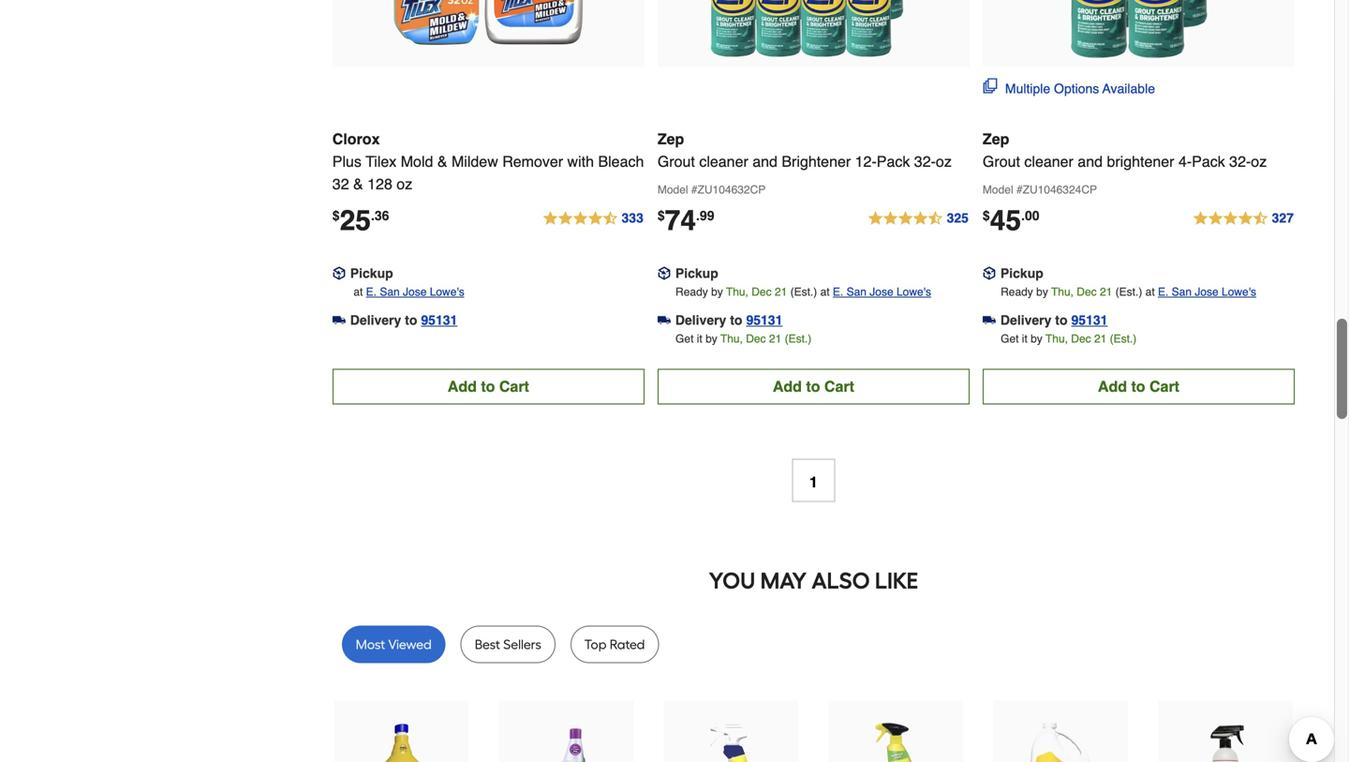 Task type: describe. For each thing, give the bounding box(es) containing it.
1 link
[[792, 459, 835, 502]]

remover
[[503, 153, 563, 170]]

pickup image for second 95131 button from right
[[658, 267, 671, 280]]

zep grout cleaner and brightener 12-pack 32-oz image
[[711, 0, 917, 59]]

delivery for third 95131 button from the right
[[350, 313, 401, 328]]

45
[[990, 204, 1022, 237]]

sellers
[[504, 636, 542, 652]]

1
[[810, 473, 818, 491]]

model # zu104632cp
[[658, 183, 766, 196]]

lowe's for second 95131 button from right
[[897, 285, 932, 298]]

$ for 25
[[333, 208, 340, 223]]

1 95131 button from the left
[[421, 311, 458, 329]]

333
[[622, 210, 644, 225]]

delivery to 95131 for 1st 95131 button from the right
[[1001, 313, 1108, 328]]

actual price $45.00 element
[[983, 204, 1040, 237]]

2 add to cart button from the left
[[658, 369, 970, 404]]

you may also like
[[709, 567, 919, 594]]

brightener
[[782, 153, 851, 170]]

oz for grout cleaner and brightener 12-pack 32-oz
[[936, 153, 952, 170]]

zep grout cleaner and brightener 32-oz image
[[348, 722, 456, 762]]

jose for pickup image associated with second 95131 button from right
[[870, 285, 894, 298]]

get for 1st 95131 button from the right
[[1001, 332, 1019, 345]]

truck filled image for 1st 95131 button from the right pickup image
[[983, 314, 996, 327]]

zu104632cp
[[698, 183, 766, 196]]

most
[[356, 636, 385, 652]]

4.5 stars image for 25
[[542, 208, 645, 230]]

bleach
[[598, 153, 644, 170]]

add for 3rd add to cart button from the left
[[1098, 378, 1128, 395]]

$ for 74
[[658, 208, 665, 223]]

clorox tilex mold and mildew remover with bleach 128-oz image
[[1007, 722, 1115, 762]]

pickup for 1st 95131 button from the right
[[1001, 266, 1044, 281]]

add to cart for 3rd add to cart button from the left
[[1098, 378, 1180, 395]]

you
[[709, 567, 756, 594]]

san for 1st 95131 button from the right
[[1172, 285, 1192, 298]]

it for truck filled icon related to pickup image associated with second 95131 button from right
[[697, 332, 703, 345]]

1 add to cart button from the left
[[333, 369, 645, 404]]

$ 45 .00
[[983, 204, 1040, 237]]

at e. san jose lowe's
[[351, 285, 465, 298]]

$ 74 .99
[[658, 204, 715, 237]]

zep grout cleaner and brightener 4-pack 32-oz image
[[1036, 0, 1242, 59]]

327 button
[[1193, 208, 1295, 230]]

32- for grout cleaner and brightener 12-pack 32-oz
[[915, 153, 936, 170]]

.36
[[371, 208, 389, 223]]

delivery for second 95131 button from right
[[676, 313, 727, 328]]

model for grout cleaner and brightener 4-pack 32-oz
[[983, 183, 1014, 196]]

$ for 45
[[983, 208, 990, 223]]

3 add to cart button from the left
[[983, 369, 1295, 404]]

get for second 95131 button from right
[[676, 332, 694, 345]]

delivery to 95131 for third 95131 button from the right
[[350, 313, 458, 328]]

get it by thu, dec 21 (est.) for 1st 95131 button from the right
[[1001, 332, 1137, 345]]

model # zu1046324cp
[[983, 183, 1098, 196]]

clorox
[[333, 130, 380, 148]]

25
[[340, 204, 371, 237]]

clorox plus tilex mold & mildew remover with bleach 32 & 128 oz image
[[386, 0, 592, 59]]

oz inside clorox plus tilex mold & mildew remover with bleach 32 & 128 oz
[[397, 175, 413, 193]]

rated
[[610, 636, 645, 652]]

may
[[761, 567, 807, 594]]

and for brightener
[[753, 153, 778, 170]]

options
[[1054, 81, 1100, 96]]

actual price $25.36 element
[[333, 204, 389, 237]]

.99
[[696, 208, 715, 223]]

e. san jose lowe's button for 1st 95131 button from the right pickup image
[[1158, 283, 1257, 301]]

zu1046324cp
[[1023, 183, 1098, 196]]

delivery to 95131 for second 95131 button from right
[[676, 313, 783, 328]]

cleaner for brightener
[[700, 153, 749, 170]]

327
[[1272, 210, 1294, 225]]

cleaner for brightener
[[1025, 153, 1074, 170]]

best
[[475, 636, 500, 652]]

pickup image for 1st 95131 button from the right
[[983, 267, 996, 280]]

like
[[875, 567, 919, 594]]

333 button
[[542, 208, 645, 230]]

mildew
[[452, 153, 498, 170]]

3 95131 button from the left
[[1072, 311, 1108, 329]]

.00
[[1022, 208, 1040, 223]]

most viewed
[[356, 636, 432, 652]]

1 e. san jose lowe's button from the left
[[366, 283, 465, 301]]

2 cart from the left
[[825, 378, 855, 395]]

zep grout cleaner and brightener 12-pack 32-oz
[[658, 130, 952, 170]]

95131 for 1st 95131 button from the right
[[1072, 313, 1108, 328]]

truck filled image
[[333, 314, 346, 327]]

at for pickup image associated with second 95131 button from right
[[821, 285, 830, 298]]

viewed
[[388, 636, 432, 652]]

pickup for second 95131 button from right
[[676, 266, 719, 281]]



Task type: locate. For each thing, give the bounding box(es) containing it.
oz
[[936, 153, 952, 170], [1252, 153, 1267, 170], [397, 175, 413, 193]]

truck filled image for pickup image associated with second 95131 button from right
[[658, 314, 671, 327]]

2 horizontal spatial delivery
[[1001, 313, 1052, 328]]

#
[[692, 183, 698, 196], [1017, 183, 1023, 196]]

32- up 325 button
[[915, 153, 936, 170]]

1 ready from the left
[[676, 285, 708, 298]]

2 add to cart from the left
[[773, 378, 855, 395]]

4.5 stars image for 74
[[868, 208, 970, 230]]

# for zep grout cleaner and brightener 12-pack 32-oz
[[692, 183, 698, 196]]

1 vertical spatial &
[[353, 175, 363, 193]]

0 horizontal spatial 95131
[[421, 313, 458, 328]]

3 e. san jose lowe's button from the left
[[1158, 283, 1257, 301]]

95131 button
[[421, 311, 458, 329], [747, 311, 783, 329], [1072, 311, 1108, 329]]

dec
[[752, 285, 772, 298], [1077, 285, 1097, 298], [746, 332, 766, 345], [1072, 332, 1092, 345]]

2 get it by thu, dec 21 (est.) from the left
[[1001, 332, 1137, 345]]

2 horizontal spatial e.
[[1158, 285, 1169, 298]]

0 horizontal spatial model
[[658, 183, 688, 196]]

128
[[368, 175, 393, 193]]

get it by thu, dec 21 (est.)
[[676, 332, 812, 345], [1001, 332, 1137, 345]]

1 truck filled image from the left
[[658, 314, 671, 327]]

1 horizontal spatial pack
[[1192, 153, 1226, 170]]

grout up model # zu104632cp
[[658, 153, 695, 170]]

zep down multiple on the top of the page
[[983, 130, 1010, 148]]

2 pickup image from the left
[[983, 267, 996, 280]]

1 grout from the left
[[658, 153, 695, 170]]

grout for grout cleaner and brightener 12-pack 32-oz
[[658, 153, 695, 170]]

1 delivery from the left
[[350, 313, 401, 328]]

with
[[568, 153, 594, 170]]

jose
[[403, 285, 427, 298], [870, 285, 894, 298], [1195, 285, 1219, 298]]

oz up 325
[[936, 153, 952, 170]]

1 horizontal spatial grout
[[983, 153, 1021, 170]]

1 $ from the left
[[333, 208, 340, 223]]

model up the 45
[[983, 183, 1014, 196]]

325
[[947, 210, 969, 225]]

add to cart
[[448, 378, 529, 395], [773, 378, 855, 395], [1098, 378, 1180, 395]]

& right mold
[[438, 153, 448, 170]]

pickup down '$ 45 .00'
[[1001, 266, 1044, 281]]

2 add from the left
[[773, 378, 802, 395]]

mold
[[401, 153, 433, 170]]

zep inside zep grout cleaner and brightener 4-pack 32-oz
[[983, 130, 1010, 148]]

pack for 4-
[[1192, 153, 1226, 170]]

0 horizontal spatial 95131 button
[[421, 311, 458, 329]]

add
[[448, 378, 477, 395], [773, 378, 802, 395], [1098, 378, 1128, 395]]

zep for zep grout cleaner and brightener 4-pack 32-oz
[[983, 130, 1010, 148]]

e.
[[366, 285, 377, 298], [833, 285, 844, 298], [1158, 285, 1169, 298]]

ready
[[676, 285, 708, 298], [1001, 285, 1034, 298]]

3 at from the left
[[1146, 285, 1155, 298]]

2 horizontal spatial 95131
[[1072, 313, 1108, 328]]

# up .00
[[1017, 183, 1023, 196]]

model
[[658, 183, 688, 196], [983, 183, 1014, 196]]

3 add from the left
[[1098, 378, 1128, 395]]

2 e. from the left
[[833, 285, 844, 298]]

0 horizontal spatial lowe's
[[430, 285, 465, 298]]

1 it from the left
[[697, 332, 703, 345]]

tilex
[[366, 153, 397, 170]]

2 horizontal spatial lowe's
[[1222, 285, 1257, 298]]

1 pickup image from the left
[[658, 267, 671, 280]]

san
[[380, 285, 400, 298], [847, 285, 867, 298], [1172, 285, 1192, 298]]

1 cart from the left
[[499, 378, 529, 395]]

2 horizontal spatial $
[[983, 208, 990, 223]]

2 e. san jose lowe's button from the left
[[833, 283, 932, 301]]

0 horizontal spatial get it by thu, dec 21 (est.)
[[676, 332, 812, 345]]

3 $ from the left
[[983, 208, 990, 223]]

1 san from the left
[[380, 285, 400, 298]]

e. san jose lowe's button down 325 button
[[833, 283, 932, 301]]

1 get it by thu, dec 21 (est.) from the left
[[676, 332, 812, 345]]

32- for grout cleaner and brightener 4-pack 32-oz
[[1230, 153, 1252, 170]]

ready for 1st 95131 button from the right pickup image
[[1001, 285, 1034, 298]]

325 button
[[868, 208, 970, 230]]

jose for 1st 95131 button from the right pickup image
[[1195, 285, 1219, 298]]

pack for 12-
[[877, 153, 910, 170]]

$ 25 .36
[[333, 204, 389, 237]]

3 pickup from the left
[[1001, 266, 1044, 281]]

and up zu1046324cp
[[1078, 153, 1103, 170]]

1 delivery to 95131 from the left
[[350, 313, 458, 328]]

3 e. from the left
[[1158, 285, 1169, 298]]

3 95131 from the left
[[1072, 313, 1108, 328]]

pickup image down 74
[[658, 267, 671, 280]]

lowe's
[[430, 285, 465, 298], [897, 285, 932, 298], [1222, 285, 1257, 298]]

e. san jose lowe's button down 327 "button"
[[1158, 283, 1257, 301]]

0 horizontal spatial #
[[692, 183, 698, 196]]

0 horizontal spatial 4.5 stars image
[[542, 208, 645, 230]]

available
[[1103, 81, 1156, 96]]

pickup down "$ 74 .99"
[[676, 266, 719, 281]]

1 horizontal spatial get
[[1001, 332, 1019, 345]]

zep grout cleaner and brightener 4-pack 32-oz
[[983, 130, 1267, 170]]

1 zep from the left
[[658, 130, 685, 148]]

0 horizontal spatial pickup image
[[658, 267, 671, 280]]

$ inside $ 25 .36
[[333, 208, 340, 223]]

rejuvenate grout deep cleaner 32-oz image
[[513, 722, 621, 762]]

$
[[333, 208, 340, 223], [658, 208, 665, 223], [983, 208, 990, 223]]

1 horizontal spatial add
[[773, 378, 802, 395]]

0 horizontal spatial san
[[380, 285, 400, 298]]

pack up 325 button
[[877, 153, 910, 170]]

lowe's for 1st 95131 button from the right
[[1222, 285, 1257, 298]]

clorox plus tilex mold & mildew remover with bleach 32 & 128 oz
[[333, 130, 644, 193]]

0 horizontal spatial and
[[753, 153, 778, 170]]

1 lowe's from the left
[[430, 285, 465, 298]]

add to cart for third add to cart button from right
[[448, 378, 529, 395]]

oz for grout cleaner and brightener 4-pack 32-oz
[[1252, 153, 1267, 170]]

3 4.5 stars image from the left
[[1193, 208, 1295, 230]]

1 and from the left
[[753, 153, 778, 170]]

1 horizontal spatial #
[[1017, 183, 1023, 196]]

2 # from the left
[[1017, 183, 1023, 196]]

2 32- from the left
[[1230, 153, 1252, 170]]

multiple
[[1006, 81, 1051, 96]]

12-
[[855, 153, 877, 170]]

1 horizontal spatial model
[[983, 183, 1014, 196]]

0 horizontal spatial pack
[[877, 153, 910, 170]]

4-
[[1179, 153, 1192, 170]]

clorox tilex mold and mildew remover with bleach 32-oz image
[[678, 722, 785, 762]]

2 cleaner from the left
[[1025, 153, 1074, 170]]

1 pack from the left
[[877, 153, 910, 170]]

0 horizontal spatial it
[[697, 332, 703, 345]]

ready down '$ 45 .00'
[[1001, 285, 1034, 298]]

2 4.5 stars image from the left
[[868, 208, 970, 230]]

95131
[[421, 313, 458, 328], [747, 313, 783, 328], [1072, 313, 1108, 328]]

at
[[354, 285, 363, 298], [821, 285, 830, 298], [1146, 285, 1155, 298]]

and up zu104632cp
[[753, 153, 778, 170]]

zep up model # zu104632cp
[[658, 130, 685, 148]]

0 horizontal spatial jose
[[403, 285, 427, 298]]

1 horizontal spatial zep
[[983, 130, 1010, 148]]

ready by thu, dec 21 (est.) at e. san jose lowe's for second 95131 button from right
[[676, 285, 932, 298]]

2 horizontal spatial oz
[[1252, 153, 1267, 170]]

1 get from the left
[[676, 332, 694, 345]]

2 san from the left
[[847, 285, 867, 298]]

multiple options available link
[[983, 78, 1156, 98]]

32- inside zep grout cleaner and brightener 12-pack 32-oz
[[915, 153, 936, 170]]

&
[[438, 153, 448, 170], [353, 175, 363, 193]]

1 4.5 stars image from the left
[[542, 208, 645, 230]]

multiple options available
[[1006, 81, 1156, 96]]

add to cart button
[[333, 369, 645, 404], [658, 369, 970, 404], [983, 369, 1295, 404]]

1 horizontal spatial get it by thu, dec 21 (est.)
[[1001, 332, 1137, 345]]

32
[[333, 175, 349, 193]]

0 horizontal spatial e. san jose lowe's button
[[366, 283, 465, 301]]

0 horizontal spatial ready
[[676, 285, 708, 298]]

0 horizontal spatial add to cart
[[448, 378, 529, 395]]

1 horizontal spatial ready by thu, dec 21 (est.) at e. san jose lowe's
[[1001, 285, 1257, 298]]

get it by thu, dec 21 (est.) for second 95131 button from right
[[676, 332, 812, 345]]

2 at from the left
[[821, 285, 830, 298]]

$ down 32
[[333, 208, 340, 223]]

32- right 4-
[[1230, 153, 1252, 170]]

1 horizontal spatial e.
[[833, 285, 844, 298]]

pack
[[877, 153, 910, 170], [1192, 153, 1226, 170]]

0 horizontal spatial delivery
[[350, 313, 401, 328]]

1 horizontal spatial san
[[847, 285, 867, 298]]

1 horizontal spatial cleaner
[[1025, 153, 1074, 170]]

1 horizontal spatial and
[[1078, 153, 1103, 170]]

ready by thu, dec 21 (est.) at e. san jose lowe's
[[676, 285, 932, 298], [1001, 285, 1257, 298]]

best sellers
[[475, 636, 542, 652]]

2 horizontal spatial 4.5 stars image
[[1193, 208, 1295, 230]]

0 horizontal spatial cleaner
[[700, 153, 749, 170]]

1 horizontal spatial add to cart button
[[658, 369, 970, 404]]

2 zep from the left
[[983, 130, 1010, 148]]

1 horizontal spatial e. san jose lowe's button
[[833, 283, 932, 301]]

pickup image
[[333, 267, 346, 280]]

0 horizontal spatial grout
[[658, 153, 695, 170]]

1 horizontal spatial it
[[1022, 332, 1028, 345]]

0 vertical spatial &
[[438, 153, 448, 170]]

1 95131 from the left
[[421, 313, 458, 328]]

model up 74
[[658, 183, 688, 196]]

and inside zep grout cleaner and brightener 4-pack 32-oz
[[1078, 153, 1103, 170]]

grout inside zep grout cleaner and brightener 4-pack 32-oz
[[983, 153, 1021, 170]]

1 add from the left
[[448, 378, 477, 395]]

0 horizontal spatial $
[[333, 208, 340, 223]]

to
[[405, 313, 417, 328], [730, 313, 743, 328], [1056, 313, 1068, 328], [481, 378, 495, 395], [806, 378, 821, 395], [1132, 378, 1146, 395]]

$ right 325
[[983, 208, 990, 223]]

1 32- from the left
[[915, 153, 936, 170]]

0 horizontal spatial at
[[354, 285, 363, 298]]

1 ready by thu, dec 21 (est.) at e. san jose lowe's from the left
[[676, 285, 932, 298]]

0 horizontal spatial truck filled image
[[658, 314, 671, 327]]

4.5 stars image
[[542, 208, 645, 230], [868, 208, 970, 230], [1193, 208, 1295, 230]]

grout up the model # zu1046324cp
[[983, 153, 1021, 170]]

e. san jose lowe's button down .36
[[366, 283, 465, 301]]

$ inside "$ 74 .99"
[[658, 208, 665, 223]]

1 at from the left
[[354, 285, 363, 298]]

1 horizontal spatial truck filled image
[[983, 314, 996, 327]]

oz up 327 "button"
[[1252, 153, 1267, 170]]

1 horizontal spatial pickup image
[[983, 267, 996, 280]]

# for zep grout cleaner and brightener 4-pack 32-oz
[[1017, 183, 1023, 196]]

1 horizontal spatial lowe's
[[897, 285, 932, 298]]

2 horizontal spatial add
[[1098, 378, 1128, 395]]

2 grout from the left
[[983, 153, 1021, 170]]

1 horizontal spatial delivery
[[676, 313, 727, 328]]

2 model from the left
[[983, 183, 1014, 196]]

1 horizontal spatial 95131 button
[[747, 311, 783, 329]]

0 horizontal spatial &
[[353, 175, 363, 193]]

2 horizontal spatial 95131 button
[[1072, 311, 1108, 329]]

san for second 95131 button from right
[[847, 285, 867, 298]]

pack inside zep grout cleaner and brightener 4-pack 32-oz
[[1192, 153, 1226, 170]]

4.5 stars image containing 327
[[1193, 208, 1295, 230]]

ready down actual price $74.99 'element'
[[676, 285, 708, 298]]

$ inside '$ 45 .00'
[[983, 208, 990, 223]]

brightener
[[1107, 153, 1175, 170]]

oz inside zep grout cleaner and brightener 4-pack 32-oz
[[1252, 153, 1267, 170]]

0 horizontal spatial get
[[676, 332, 694, 345]]

pickup
[[350, 266, 393, 281], [676, 266, 719, 281], [1001, 266, 1044, 281]]

pack inside zep grout cleaner and brightener 12-pack 32-oz
[[877, 153, 910, 170]]

plus
[[333, 153, 362, 170]]

goo gone  grout remover - 28-oz liquid pump spray | removes mold, mildew & hard water stains | safe for colored grout, porcelain & natural stone image
[[842, 722, 950, 762]]

rock doctor tile and grout 24-oz grout cleaner 24-oz image
[[1172, 722, 1280, 762]]

actual price $74.99 element
[[658, 204, 715, 237]]

thu,
[[726, 285, 749, 298], [1052, 285, 1074, 298], [721, 332, 743, 345], [1046, 332, 1068, 345]]

top
[[585, 636, 607, 652]]

2 jose from the left
[[870, 285, 894, 298]]

pickup right pickup icon at the top
[[350, 266, 393, 281]]

2 $ from the left
[[658, 208, 665, 223]]

0 horizontal spatial add
[[448, 378, 477, 395]]

e. san jose lowe's button
[[366, 283, 465, 301], [833, 283, 932, 301], [1158, 283, 1257, 301]]

0 horizontal spatial cart
[[499, 378, 529, 395]]

pickup image down the 45
[[983, 267, 996, 280]]

21
[[775, 285, 788, 298], [1100, 285, 1113, 298], [769, 332, 782, 345], [1095, 332, 1107, 345]]

1 add to cart from the left
[[448, 378, 529, 395]]

1 horizontal spatial 4.5 stars image
[[868, 208, 970, 230]]

1 pickup from the left
[[350, 266, 393, 281]]

0 horizontal spatial oz
[[397, 175, 413, 193]]

1 horizontal spatial add to cart
[[773, 378, 855, 395]]

$ right 333
[[658, 208, 665, 223]]

1 horizontal spatial ready
[[1001, 285, 1034, 298]]

2 get from the left
[[1001, 332, 1019, 345]]

32-
[[915, 153, 936, 170], [1230, 153, 1252, 170]]

also
[[812, 567, 870, 594]]

1 horizontal spatial pickup
[[676, 266, 719, 281]]

model for grout cleaner and brightener 12-pack 32-oz
[[658, 183, 688, 196]]

32- inside zep grout cleaner and brightener 4-pack 32-oz
[[1230, 153, 1252, 170]]

74
[[665, 204, 696, 237]]

zep inside zep grout cleaner and brightener 12-pack 32-oz
[[658, 130, 685, 148]]

2 95131 button from the left
[[747, 311, 783, 329]]

2 95131 from the left
[[747, 313, 783, 328]]

3 cart from the left
[[1150, 378, 1180, 395]]

0 horizontal spatial ready by thu, dec 21 (est.) at e. san jose lowe's
[[676, 285, 932, 298]]

1 cleaner from the left
[[700, 153, 749, 170]]

& right 32
[[353, 175, 363, 193]]

3 lowe's from the left
[[1222, 285, 1257, 298]]

3 delivery from the left
[[1001, 313, 1052, 328]]

1 jose from the left
[[403, 285, 427, 298]]

truck filled image
[[658, 314, 671, 327], [983, 314, 996, 327]]

grout inside zep grout cleaner and brightener 12-pack 32-oz
[[658, 153, 695, 170]]

2 horizontal spatial e. san jose lowe's button
[[1158, 283, 1257, 301]]

(est.)
[[791, 285, 818, 298], [1116, 285, 1143, 298], [785, 332, 812, 345], [1110, 332, 1137, 345]]

2 horizontal spatial pickup
[[1001, 266, 1044, 281]]

1 horizontal spatial 32-
[[1230, 153, 1252, 170]]

grout for grout cleaner and brightener 4-pack 32-oz
[[983, 153, 1021, 170]]

cleaner inside zep grout cleaner and brightener 12-pack 32-oz
[[700, 153, 749, 170]]

1 e. from the left
[[366, 285, 377, 298]]

1 model from the left
[[658, 183, 688, 196]]

2 horizontal spatial jose
[[1195, 285, 1219, 298]]

e. for second 95131 button from right
[[833, 285, 844, 298]]

0 horizontal spatial add to cart button
[[333, 369, 645, 404]]

get
[[676, 332, 694, 345], [1001, 332, 1019, 345]]

ready by thu, dec 21 (est.) at e. san jose lowe's for 1st 95131 button from the right
[[1001, 285, 1257, 298]]

0 horizontal spatial delivery to 95131
[[350, 313, 458, 328]]

2 horizontal spatial cart
[[1150, 378, 1180, 395]]

it
[[697, 332, 703, 345], [1022, 332, 1028, 345]]

2 delivery from the left
[[676, 313, 727, 328]]

2 horizontal spatial at
[[1146, 285, 1155, 298]]

# up .99
[[692, 183, 698, 196]]

pickup image
[[658, 267, 671, 280], [983, 267, 996, 280]]

add for third add to cart button from right
[[448, 378, 477, 395]]

3 delivery to 95131 from the left
[[1001, 313, 1108, 328]]

4.5 stars image containing 325
[[868, 208, 970, 230]]

2 ready from the left
[[1001, 285, 1034, 298]]

2 pack from the left
[[1192, 153, 1226, 170]]

2 horizontal spatial san
[[1172, 285, 1192, 298]]

0 horizontal spatial pickup
[[350, 266, 393, 281]]

2 horizontal spatial add to cart
[[1098, 378, 1180, 395]]

2 delivery to 95131 from the left
[[676, 313, 783, 328]]

95131 for second 95131 button from right
[[747, 313, 783, 328]]

0 horizontal spatial e.
[[366, 285, 377, 298]]

3 add to cart from the left
[[1098, 378, 1180, 395]]

add for 2nd add to cart button from left
[[773, 378, 802, 395]]

2 horizontal spatial add to cart button
[[983, 369, 1295, 404]]

4.5 stars image containing 333
[[542, 208, 645, 230]]

cleaner
[[700, 153, 749, 170], [1025, 153, 1074, 170]]

zep for zep grout cleaner and brightener 12-pack 32-oz
[[658, 130, 685, 148]]

delivery for 1st 95131 button from the right
[[1001, 313, 1052, 328]]

0 horizontal spatial 32-
[[915, 153, 936, 170]]

and for brightener
[[1078, 153, 1103, 170]]

1 horizontal spatial jose
[[870, 285, 894, 298]]

1 horizontal spatial cart
[[825, 378, 855, 395]]

2 pickup from the left
[[676, 266, 719, 281]]

3 san from the left
[[1172, 285, 1192, 298]]

ready for pickup image associated with second 95131 button from right
[[676, 285, 708, 298]]

at for 1st 95131 button from the right pickup image
[[1146, 285, 1155, 298]]

zep
[[658, 130, 685, 148], [983, 130, 1010, 148]]

oz inside zep grout cleaner and brightener 12-pack 32-oz
[[936, 153, 952, 170]]

cleaner inside zep grout cleaner and brightener 4-pack 32-oz
[[1025, 153, 1074, 170]]

delivery to 95131
[[350, 313, 458, 328], [676, 313, 783, 328], [1001, 313, 1108, 328]]

1 horizontal spatial 95131
[[747, 313, 783, 328]]

pack up 327 "button"
[[1192, 153, 1226, 170]]

2 lowe's from the left
[[897, 285, 932, 298]]

2 and from the left
[[1078, 153, 1103, 170]]

4.5 stars image for 45
[[1193, 208, 1295, 230]]

1 horizontal spatial delivery to 95131
[[676, 313, 783, 328]]

add to cart for 2nd add to cart button from left
[[773, 378, 855, 395]]

and inside zep grout cleaner and brightener 12-pack 32-oz
[[753, 153, 778, 170]]

2 truck filled image from the left
[[983, 314, 996, 327]]

3 jose from the left
[[1195, 285, 1219, 298]]

0 horizontal spatial zep
[[658, 130, 685, 148]]

1 horizontal spatial $
[[658, 208, 665, 223]]

2 ready by thu, dec 21 (est.) at e. san jose lowe's from the left
[[1001, 285, 1257, 298]]

oz right 128
[[397, 175, 413, 193]]

1 horizontal spatial &
[[438, 153, 448, 170]]

1 horizontal spatial at
[[821, 285, 830, 298]]

cleaner up the model # zu1046324cp
[[1025, 153, 1074, 170]]

delivery
[[350, 313, 401, 328], [676, 313, 727, 328], [1001, 313, 1052, 328]]

it for truck filled icon related to 1st 95131 button from the right pickup image
[[1022, 332, 1028, 345]]

e. for 1st 95131 button from the right
[[1158, 285, 1169, 298]]

95131 for third 95131 button from the right
[[421, 313, 458, 328]]

by
[[711, 285, 723, 298], [1037, 285, 1049, 298], [706, 332, 718, 345], [1031, 332, 1043, 345]]

2 horizontal spatial delivery to 95131
[[1001, 313, 1108, 328]]

2 it from the left
[[1022, 332, 1028, 345]]

e. san jose lowe's button for pickup image associated with second 95131 button from right
[[833, 283, 932, 301]]

cart
[[499, 378, 529, 395], [825, 378, 855, 395], [1150, 378, 1180, 395]]

1 # from the left
[[692, 183, 698, 196]]

and
[[753, 153, 778, 170], [1078, 153, 1103, 170]]

top rated
[[585, 636, 645, 652]]

grout
[[658, 153, 695, 170], [983, 153, 1021, 170]]

1 horizontal spatial oz
[[936, 153, 952, 170]]

cleaner up zu104632cp
[[700, 153, 749, 170]]



Task type: vqa. For each thing, say whether or not it's contained in the screenshot.
heart outline icon
no



